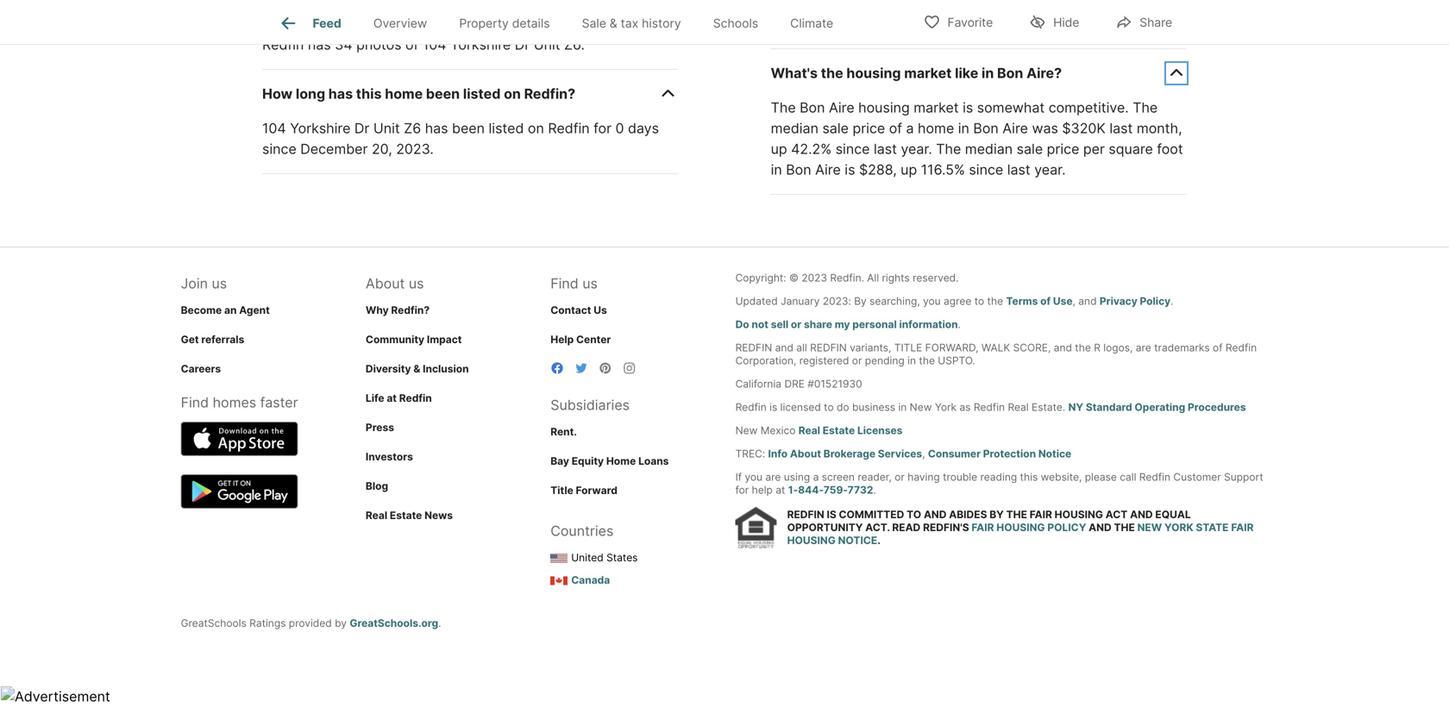 Task type: vqa. For each thing, say whether or not it's contained in the screenshot.
"Report a map error" link in the 10330 wittenberg way dialog
no



Task type: describe. For each thing, give the bounding box(es) containing it.
real estate licenses link
[[799, 425, 903, 437]]

why redfin? button
[[366, 304, 430, 317]]

reserved.
[[913, 272, 959, 284]]

canada link
[[551, 574, 610, 587]]

find for find homes faster
[[181, 394, 209, 411]]

many
[[296, 2, 333, 18]]

0 horizontal spatial fair
[[972, 522, 995, 534]]

square
[[1109, 141, 1154, 157]]

trouble
[[943, 471, 978, 484]]

careers button
[[181, 363, 221, 375]]

1 horizontal spatial since
[[836, 141, 870, 157]]

of inside redfin and all redfin variants, title forward, walk score, and the r logos, are trademarks of redfin corporation, registered or pending in the uspto.
[[1214, 342, 1223, 354]]

redfin pinterest image
[[599, 362, 613, 375]]

us for find us
[[583, 275, 598, 292]]

life
[[366, 392, 385, 405]]

do not sell or share my personal information link
[[736, 318, 959, 331]]

of inside 'the bon aire housing market is somewhat competitive. the median sale price of a home in bon aire was $320k last month, up 42.2% since last year. the median sale price per square foot in bon aire is $288, up 116.5% since last year.'
[[890, 120, 903, 137]]

is left the $288, at right top
[[845, 161, 856, 178]]

the left terms
[[988, 295, 1004, 308]]

z6,
[[771, 15, 792, 32]]

42.2%
[[792, 141, 832, 157]]

pending
[[865, 355, 905, 367]]

0 horizontal spatial year.
[[901, 141, 933, 157]]

1 horizontal spatial the
[[1115, 522, 1136, 534]]

0 horizontal spatial at
[[387, 392, 397, 405]]

rent.
[[551, 426, 577, 438]]

the inside dropdown button
[[821, 65, 844, 81]]

help
[[752, 484, 773, 497]]

redfin for is
[[788, 509, 825, 521]]

are inside the if you are using a screen reader, or having trouble reading this website, please call redfin customer support for help at
[[766, 471, 781, 484]]

investors button
[[366, 451, 413, 463]]

referrals
[[201, 334, 244, 346]]

1 horizontal spatial and
[[1089, 522, 1112, 534]]

0 vertical spatial sale
[[823, 120, 849, 137]]

or inside the if you are using a screen reader, or having trouble reading this website, please call redfin customer support for help at
[[895, 471, 905, 484]]

ny
[[1069, 401, 1084, 414]]

of down overview
[[406, 36, 419, 53]]

bay equity home loans button
[[551, 455, 669, 468]]

has inside 104 yorkshire dr unit z6 has been listed on redfin for 0 days since december 20, 2023.
[[425, 120, 448, 137]]

all
[[797, 342, 808, 354]]

month,
[[1137, 120, 1183, 137]]

759-
[[824, 484, 848, 497]]

redfin inside the if you are using a screen reader, or having trouble reading this website, please call redfin customer support for help at
[[1140, 471, 1171, 484]]

1 horizontal spatial estate
[[823, 425, 855, 437]]

1 horizontal spatial and
[[1054, 342, 1073, 354]]

2 vertical spatial aire
[[816, 161, 841, 178]]

what's
[[771, 65, 818, 81]]

support
[[1225, 471, 1264, 484]]

privacy policy link
[[1100, 295, 1171, 308]]

somewhat
[[978, 99, 1045, 116]]

1 vertical spatial estate
[[390, 510, 422, 522]]

tax
[[621, 16, 639, 30]]

an
[[224, 304, 237, 317]]

home inside 'the bon aire housing market is somewhat competitive. the median sale price of a home in bon aire was $320k last month, up 42.2% since last year. the median sale price per square foot in bon aire is $288, up 116.5% since last year.'
[[918, 120, 955, 137]]

listed inside 104 yorkshire dr unit z6 has been listed on redfin for 0 days since december 20, 2023.
[[489, 120, 524, 137]]

the down what's
[[771, 99, 796, 116]]

customer
[[1174, 471, 1222, 484]]

0 vertical spatial aire
[[829, 99, 855, 116]]

1 horizontal spatial up
[[901, 161, 918, 178]]

opportunity
[[788, 522, 863, 534]]

standard
[[1087, 401, 1133, 414]]

the down title in the right of the page
[[919, 355, 936, 367]]

1 horizontal spatial price
[[1047, 141, 1080, 157]]

is up mexico
[[770, 401, 778, 414]]

1 horizontal spatial last
[[1008, 161, 1031, 178]]

in inside dropdown button
[[982, 65, 995, 81]]

corporation,
[[736, 355, 797, 367]]

life at redfin button
[[366, 392, 432, 405]]

104 yorkshire dr unit z6 has been listed on redfin for 0 days since december 20, 2023.
[[262, 120, 659, 157]]

how many photos are available for this home?
[[262, 2, 572, 18]]

you inside the if you are using a screen reader, or having trouble reading this website, please call redfin customer support for help at
[[745, 471, 763, 484]]

0 horizontal spatial ,
[[923, 448, 926, 460]]

or inside redfin and all redfin variants, title forward, walk score, and the r logos, are trademarks of redfin corporation, registered or pending in the uspto.
[[853, 355, 863, 367]]

redfin inside 104 yorkshire dr unit z6 has been listed on redfin for 0 days since december 20, 2023.
[[548, 120, 590, 137]]

greatschools ratings provided by greatschools.org .
[[181, 617, 441, 630]]

1 vertical spatial york
[[935, 401, 957, 414]]

states
[[607, 552, 638, 564]]

reading
[[981, 471, 1018, 484]]

unit inside 104 yorkshire dr unit z6 has been listed on redfin for 0 days since december 20, 2023.
[[374, 120, 400, 137]]

listed inside how long has this home been listed on redfin? dropdown button
[[463, 85, 501, 102]]

use
[[1054, 295, 1073, 308]]

fair housing policy and the
[[972, 522, 1138, 534]]

this left "home?"
[[497, 2, 523, 18]]

as
[[960, 401, 971, 414]]

market inside dropdown button
[[905, 65, 952, 81]]

0 horizontal spatial and
[[924, 509, 947, 521]]

trec: info about brokerage services , consumer protection notice
[[736, 448, 1072, 460]]

property details tab
[[443, 3, 566, 44]]

title
[[551, 485, 574, 497]]

bon down somewhat
[[974, 120, 999, 137]]

the inside redfin is committed to and abides by the fair housing act and equal opportunity act. read redfin's
[[1007, 509, 1028, 521]]

home
[[607, 455, 636, 468]]

1 vertical spatial redfin?
[[391, 304, 430, 317]]

redfin right the as on the right bottom of the page
[[974, 401, 1006, 414]]

the inside the full address for this home is 104 yorkshire drive apartment z6, suffern, new york 10901.
[[771, 0, 796, 12]]

bay
[[551, 455, 570, 468]]

0 horizontal spatial new
[[736, 425, 758, 437]]

redfin inside redfin and all redfin variants, title forward, walk score, and the r logos, are trademarks of redfin corporation, registered or pending in the uspto.
[[1226, 342, 1258, 354]]

0 vertical spatial has
[[308, 36, 331, 53]]

1-844-759-7732 link
[[789, 484, 874, 497]]

1 horizontal spatial yorkshire
[[451, 36, 511, 53]]

redfin down feed link
[[262, 36, 304, 53]]

34
[[335, 36, 353, 53]]

1 vertical spatial housing
[[997, 522, 1046, 534]]

1 horizontal spatial year.
[[1035, 161, 1066, 178]]

$320k
[[1063, 120, 1106, 137]]

0 vertical spatial real
[[1008, 401, 1029, 414]]

housing inside new york state fair housing notice
[[788, 535, 836, 547]]

info
[[769, 448, 788, 460]]

1 horizontal spatial 104
[[423, 36, 447, 53]]

drive
[[1076, 0, 1110, 12]]

1 horizontal spatial to
[[975, 295, 985, 308]]

yorkshire inside the full address for this home is 104 yorkshire drive apartment z6, suffern, new york 10901.
[[1012, 0, 1073, 12]]

competitive.
[[1049, 99, 1130, 116]]

subsidiaries
[[551, 397, 630, 414]]

1 vertical spatial aire
[[1003, 120, 1029, 137]]

the full address for this home is 104 yorkshire drive apartment z6, suffern, new york 10901.
[[771, 0, 1184, 32]]

agent
[[239, 304, 270, 317]]

redfin.
[[831, 272, 865, 284]]

property
[[459, 16, 509, 30]]

sale & tax history
[[582, 16, 682, 30]]

2 horizontal spatial new
[[910, 401, 933, 414]]

1 horizontal spatial sale
[[1017, 141, 1044, 157]]

trademarks
[[1155, 342, 1211, 354]]

& for sale
[[610, 16, 618, 30]]

schools tab
[[698, 3, 775, 44]]

1 vertical spatial last
[[874, 141, 898, 157]]

loans
[[639, 455, 669, 468]]

bon down 42.2%
[[786, 161, 812, 178]]

do not sell or share my personal information .
[[736, 318, 961, 331]]

tab list containing feed
[[262, 0, 864, 44]]

at inside the if you are using a screen reader, or having trouble reading this website, please call redfin customer support for help at
[[776, 484, 786, 497]]

& for diversity
[[414, 363, 421, 375]]

0 vertical spatial up
[[771, 141, 788, 157]]

on inside 104 yorkshire dr unit z6 has been listed on redfin for 0 days since december 20, 2023.
[[528, 120, 544, 137]]

sale & tax history tab
[[566, 3, 698, 44]]

property details
[[459, 16, 550, 30]]

are inside redfin and all redfin variants, title forward, walk score, and the r logos, are trademarks of redfin corporation, registered or pending in the uspto.
[[1136, 342, 1152, 354]]

is down like
[[963, 99, 974, 116]]

the up the month,
[[1133, 99, 1158, 116]]

share
[[1140, 15, 1173, 30]]

details
[[512, 16, 550, 30]]

home inside how long has this home been listed on redfin? dropdown button
[[385, 85, 423, 102]]

how for how many photos are available for this home?
[[262, 2, 293, 18]]

housing inside redfin is committed to and abides by the fair housing act and equal opportunity act. read redfin's
[[1055, 509, 1104, 521]]

since inside 104 yorkshire dr unit z6 has been listed on redfin for 0 days since december 20, 2023.
[[262, 141, 297, 157]]

united
[[572, 552, 604, 564]]

this inside the full address for this home is 104 yorkshire drive apartment z6, suffern, new york 10901.
[[902, 0, 926, 12]]

overview
[[374, 16, 427, 30]]

become an agent button
[[181, 304, 270, 317]]

favorite
[[948, 15, 994, 30]]

0 vertical spatial about
[[366, 275, 405, 292]]

for inside 104 yorkshire dr unit z6 has been listed on redfin for 0 days since december 20, 2023.
[[594, 120, 612, 137]]

title forward
[[551, 485, 618, 497]]

info about brokerage services link
[[769, 448, 923, 460]]

a inside 'the bon aire housing market is somewhat competitive. the median sale price of a home in bon aire was $320k last month, up 42.2% since last year. the median sale price per square foot in bon aire is $288, up 116.5% since last year.'
[[907, 120, 914, 137]]

impact
[[427, 334, 462, 346]]

1 vertical spatial real
[[799, 425, 821, 437]]

foot
[[1158, 141, 1184, 157]]

not
[[752, 318, 769, 331]]

0 horizontal spatial or
[[791, 318, 802, 331]]

housing inside what's the housing market like in bon aire? dropdown button
[[847, 65, 902, 81]]

licenses
[[858, 425, 903, 437]]

116.5%
[[922, 161, 966, 178]]

equity
[[572, 455, 604, 468]]

2 horizontal spatial and
[[1131, 509, 1154, 521]]

hide
[[1054, 15, 1080, 30]]

yorkshire inside 104 yorkshire dr unit z6 has been listed on redfin for 0 days since december 20, 2023.
[[290, 120, 351, 137]]

new inside the full address for this home is 104 yorkshire drive apartment z6, suffern, new york 10901.
[[851, 15, 881, 32]]

advertisement image
[[1, 687, 110, 708]]

1 vertical spatial median
[[966, 141, 1013, 157]]

canadian flag image
[[551, 577, 568, 586]]

greatschools.org
[[350, 617, 439, 630]]

1 horizontal spatial dr
[[515, 36, 530, 53]]

download the redfin app from the google play store image
[[181, 475, 298, 509]]

notice
[[1039, 448, 1072, 460]]



Task type: locate. For each thing, give the bounding box(es) containing it.
january
[[781, 295, 820, 308]]

redfin has 34 photos of 104 yorkshire dr unit z6.
[[262, 36, 585, 53]]

the up 116.5%
[[937, 141, 962, 157]]

privacy
[[1100, 295, 1138, 308]]

you up information
[[924, 295, 941, 308]]

0 vertical spatial new
[[851, 15, 881, 32]]

1 vertical spatial new
[[910, 401, 933, 414]]

0 vertical spatial ,
[[1073, 295, 1076, 308]]

z6
[[404, 120, 421, 137]]

real
[[1008, 401, 1029, 414], [799, 425, 821, 437], [366, 510, 388, 522]]

for down if
[[736, 484, 749, 497]]

1 vertical spatial to
[[824, 401, 834, 414]]

home inside the full address for this home is 104 yorkshire drive apartment z6, suffern, new york 10901.
[[929, 0, 966, 12]]

0 vertical spatial dr
[[515, 36, 530, 53]]

services
[[878, 448, 923, 460]]

long
[[296, 85, 325, 102]]

redfin is licensed to do business in new york as redfin real estate. ny standard operating procedures
[[736, 401, 1247, 414]]

2 horizontal spatial housing
[[1055, 509, 1104, 521]]

copyright:
[[736, 272, 787, 284]]

yorkshire down "property"
[[451, 36, 511, 53]]

what's the housing market like in bon aire? button
[[771, 49, 1188, 97]]

are right logos,
[[1136, 342, 1152, 354]]

1 vertical spatial at
[[776, 484, 786, 497]]

2 vertical spatial or
[[895, 471, 905, 484]]

mexico
[[761, 425, 796, 437]]

0 vertical spatial home
[[929, 0, 966, 12]]

to right agree
[[975, 295, 985, 308]]

market inside 'the bon aire housing market is somewhat competitive. the median sale price of a home in bon aire was $320k last month, up 42.2% since last year. the median sale price per square foot in bon aire is $288, up 116.5% since last year.'
[[914, 99, 959, 116]]

listed
[[463, 85, 501, 102], [489, 120, 524, 137]]

& inside tab
[[610, 16, 618, 30]]

and up new
[[1131, 509, 1154, 521]]

0 horizontal spatial unit
[[374, 120, 400, 137]]

fair inside redfin is committed to and abides by the fair housing act and equal opportunity act. read redfin's
[[1030, 509, 1053, 521]]

what's the housing market like in bon aire?
[[771, 65, 1063, 81]]

feed link
[[278, 13, 342, 34]]

redfin instagram image
[[623, 362, 637, 375]]

has down feed
[[308, 36, 331, 53]]

2 vertical spatial housing
[[788, 535, 836, 547]]

1 horizontal spatial us
[[409, 275, 424, 292]]

contact us button
[[551, 304, 607, 317]]

1 horizontal spatial real
[[799, 425, 821, 437]]

has right z6
[[425, 120, 448, 137]]

0 horizontal spatial a
[[814, 471, 819, 484]]

0
[[616, 120, 624, 137]]

1 vertical spatial been
[[452, 120, 485, 137]]

provided
[[289, 617, 332, 630]]

us for about us
[[409, 275, 424, 292]]

aire down somewhat
[[1003, 120, 1029, 137]]

0 horizontal spatial sale
[[823, 120, 849, 137]]

dr up "december"
[[355, 120, 370, 137]]

new york state fair housing notice
[[788, 522, 1254, 547]]

0 horizontal spatial you
[[745, 471, 763, 484]]

for right address
[[880, 0, 898, 12]]

up left 42.2%
[[771, 141, 788, 157]]

2 horizontal spatial or
[[895, 471, 905, 484]]

california
[[736, 378, 782, 390]]

find us
[[551, 275, 598, 292]]

new york state fair housing notice link
[[788, 522, 1254, 547]]

fair housing policy link
[[972, 522, 1087, 534]]

redfin right call
[[1140, 471, 1171, 484]]

0 horizontal spatial the
[[1007, 509, 1028, 521]]

photos down overview
[[357, 36, 402, 53]]

0 vertical spatial &
[[610, 16, 618, 30]]

find for find us
[[551, 275, 579, 292]]

the left r in the right of the page
[[1076, 342, 1092, 354]]

housing inside 'the bon aire housing market is somewhat competitive. the median sale price of a home in bon aire was $320k last month, up 42.2% since last year. the median sale price per square foot in bon aire is $288, up 116.5% since last year.'
[[859, 99, 910, 116]]

housing down what's the housing market like in bon aire?
[[859, 99, 910, 116]]

2 horizontal spatial and
[[1079, 295, 1097, 308]]

2 horizontal spatial last
[[1110, 120, 1134, 137]]

0 vertical spatial median
[[771, 120, 819, 137]]

get referrals button
[[181, 334, 244, 346]]

york inside the full address for this home is 104 yorkshire drive apartment z6, suffern, new york 10901.
[[885, 15, 914, 32]]

0 vertical spatial 104
[[984, 0, 1008, 12]]

the up z6,
[[771, 0, 796, 12]]

aire?
[[1027, 65, 1063, 81]]

1 vertical spatial listed
[[489, 120, 524, 137]]

for right 'available'
[[475, 2, 494, 18]]

bon down what's
[[800, 99, 826, 116]]

has right long
[[329, 85, 353, 102]]

score,
[[1014, 342, 1052, 354]]

act
[[1106, 509, 1128, 521]]

, up having
[[923, 448, 926, 460]]

.
[[1171, 295, 1174, 308], [959, 318, 961, 331], [874, 484, 877, 497], [878, 535, 881, 547], [439, 617, 441, 630]]

been up 104 yorkshire dr unit z6 has been listed on redfin for 0 days since december 20, 2023.
[[426, 85, 460, 102]]

for inside how many photos are available for this home? dropdown button
[[475, 2, 494, 18]]

greatschools
[[181, 617, 247, 630]]

1 vertical spatial the
[[1115, 522, 1136, 534]]

like
[[956, 65, 979, 81]]

faster
[[260, 394, 298, 411]]

all
[[868, 272, 880, 284]]

real down blog button
[[366, 510, 388, 522]]

this up 20,
[[356, 85, 382, 102]]

housing down address
[[847, 65, 902, 81]]

housing down by
[[997, 522, 1046, 534]]

0 horizontal spatial us
[[212, 275, 227, 292]]

by
[[335, 617, 347, 630]]

0 horizontal spatial 104
[[262, 120, 286, 137]]

since right 116.5%
[[970, 161, 1004, 178]]

1 vertical spatial a
[[814, 471, 819, 484]]

logos,
[[1104, 342, 1134, 354]]

2 how from the top
[[262, 85, 293, 102]]

1 vertical spatial on
[[528, 120, 544, 137]]

real left estate.
[[1008, 401, 1029, 414]]

of right trademarks
[[1214, 342, 1223, 354]]

1 vertical spatial or
[[853, 355, 863, 367]]

do
[[837, 401, 850, 414]]

2 vertical spatial real
[[366, 510, 388, 522]]

1 vertical spatial how
[[262, 85, 293, 102]]

redfin up corporation,
[[736, 342, 773, 354]]

1-844-759-7732 .
[[789, 484, 877, 497]]

or down services
[[895, 471, 905, 484]]

bon inside what's the housing market like in bon aire? dropdown button
[[998, 65, 1024, 81]]

find up contact
[[551, 275, 579, 292]]

redfin twitter image
[[575, 362, 589, 375]]

104 inside 104 yorkshire dr unit z6 has been listed on redfin for 0 days since december 20, 2023.
[[262, 120, 286, 137]]

get
[[181, 334, 199, 346]]

you right if
[[745, 471, 763, 484]]

2 horizontal spatial since
[[970, 161, 1004, 178]]

new down address
[[851, 15, 881, 32]]

1 horizontal spatial &
[[610, 16, 618, 30]]

0 vertical spatial year.
[[901, 141, 933, 157]]

brokerage
[[824, 448, 876, 460]]

searching,
[[870, 295, 921, 308]]

and down act
[[1089, 522, 1112, 534]]

us flag image
[[551, 555, 568, 563]]

and
[[924, 509, 947, 521], [1131, 509, 1154, 521], [1089, 522, 1112, 534]]

news
[[425, 510, 453, 522]]

1 vertical spatial photos
[[357, 36, 402, 53]]

1 vertical spatial dr
[[355, 120, 370, 137]]

redfin left the 0
[[548, 120, 590, 137]]

a up the 844-
[[814, 471, 819, 484]]

homes
[[213, 394, 256, 411]]

on inside dropdown button
[[504, 85, 521, 102]]

1 horizontal spatial unit
[[534, 36, 561, 53]]

1 horizontal spatial a
[[907, 120, 914, 137]]

yorkshire up "december"
[[290, 120, 351, 137]]

2 vertical spatial yorkshire
[[290, 120, 351, 137]]

0 horizontal spatial and
[[776, 342, 794, 354]]

1 how from the top
[[262, 2, 293, 18]]

fair
[[1030, 509, 1053, 521], [972, 522, 995, 534], [1232, 522, 1254, 534]]

us
[[594, 304, 607, 317]]

listed up 104 yorkshire dr unit z6 has been listed on redfin for 0 days since december 20, 2023.
[[463, 85, 501, 102]]

redfin? up community impact
[[391, 304, 430, 317]]

download the redfin app on the apple app store image
[[181, 422, 298, 456]]

2 horizontal spatial yorkshire
[[1012, 0, 1073, 12]]

& left 'tax'
[[610, 16, 618, 30]]

1-
[[789, 484, 799, 497]]

real estate news
[[366, 510, 453, 522]]

on down how long has this home been listed on redfin? dropdown button
[[528, 120, 544, 137]]

york left 10901. at the right of page
[[885, 15, 914, 32]]

estate left the news
[[390, 510, 422, 522]]

aire
[[829, 99, 855, 116], [1003, 120, 1029, 137], [816, 161, 841, 178]]

0 vertical spatial york
[[885, 15, 914, 32]]

1 vertical spatial price
[[1047, 141, 1080, 157]]

updated
[[736, 295, 778, 308]]

unit
[[534, 36, 561, 53], [374, 120, 400, 137]]

market left like
[[905, 65, 952, 81]]

redfin down the 'california'
[[736, 401, 767, 414]]

estate.
[[1032, 401, 1066, 414]]

on up 104 yorkshire dr unit z6 has been listed on redfin for 0 days since december 20, 2023.
[[504, 85, 521, 102]]

the down act
[[1115, 522, 1136, 534]]

dr
[[515, 36, 530, 53], [355, 120, 370, 137]]

redfin right trademarks
[[1226, 342, 1258, 354]]

0 horizontal spatial on
[[504, 85, 521, 102]]

been inside 104 yorkshire dr unit z6 has been listed on redfin for 0 days since december 20, 2023.
[[452, 120, 485, 137]]

year. up 116.5%
[[901, 141, 933, 157]]

redfin inside redfin is committed to and abides by the fair housing act and equal opportunity act. read redfin's
[[788, 509, 825, 521]]

redfin down 'diversity & inclusion'
[[399, 392, 432, 405]]

us up why redfin? button
[[409, 275, 424, 292]]

climate
[[791, 16, 834, 30]]

redfin? down z6.
[[524, 85, 576, 102]]

on
[[504, 85, 521, 102], [528, 120, 544, 137]]

0 horizontal spatial york
[[885, 15, 914, 32]]

are inside dropdown button
[[387, 2, 408, 18]]

get referrals
[[181, 334, 244, 346]]

consumer protection notice link
[[929, 448, 1072, 460]]

december
[[301, 141, 368, 157]]

up right the $288, at right top
[[901, 161, 918, 178]]

rent. button
[[551, 426, 577, 438]]

real down licensed
[[799, 425, 821, 437]]

why redfin?
[[366, 304, 430, 317]]

a down what's the housing market like in bon aire?
[[907, 120, 914, 137]]

yorkshire up the hide
[[1012, 0, 1073, 12]]

new left the as on the right bottom of the page
[[910, 401, 933, 414]]

photos inside dropdown button
[[336, 2, 383, 18]]

are up redfin has 34 photos of 104 yorkshire dr unit z6.
[[387, 2, 408, 18]]

1 vertical spatial about
[[790, 448, 822, 460]]

for inside the if you are using a screen reader, or having trouble reading this website, please call redfin customer support for help at
[[736, 484, 749, 497]]

favorite button
[[909, 4, 1008, 39]]

of up the $288, at right top
[[890, 120, 903, 137]]

1 horizontal spatial at
[[776, 484, 786, 497]]

fair inside new york state fair housing notice
[[1232, 522, 1254, 534]]

press button
[[366, 422, 394, 434]]

and right the score,
[[1054, 342, 1073, 354]]

0 horizontal spatial last
[[874, 141, 898, 157]]

0 horizontal spatial up
[[771, 141, 788, 157]]

2 us from the left
[[409, 275, 424, 292]]

countries
[[551, 523, 614, 540]]

careers
[[181, 363, 221, 375]]

fair right state on the bottom right
[[1232, 522, 1254, 534]]

dr down details
[[515, 36, 530, 53]]

york
[[885, 15, 914, 32], [935, 401, 957, 414]]

1 vertical spatial you
[[745, 471, 763, 484]]

ratings
[[250, 617, 286, 630]]

1 vertical spatial up
[[901, 161, 918, 178]]

home up 10901. at the right of page
[[929, 0, 966, 12]]

for
[[880, 0, 898, 12], [475, 2, 494, 18], [594, 120, 612, 137], [736, 484, 749, 497]]

this inside the if you are using a screen reader, or having trouble reading this website, please call redfin customer support for help at
[[1021, 471, 1039, 484]]

personal
[[853, 318, 897, 331]]

terms of use link
[[1007, 295, 1073, 308]]

&
[[610, 16, 618, 30], [414, 363, 421, 375]]

redfin facebook image
[[551, 362, 565, 375]]

0 vertical spatial last
[[1110, 120, 1134, 137]]

1 us from the left
[[212, 275, 227, 292]]

us for join us
[[212, 275, 227, 292]]

of left use
[[1041, 295, 1051, 308]]

forward
[[576, 485, 618, 497]]

3 us from the left
[[583, 275, 598, 292]]

up
[[771, 141, 788, 157], [901, 161, 918, 178]]

1 vertical spatial sale
[[1017, 141, 1044, 157]]

1 vertical spatial home
[[385, 85, 423, 102]]

please
[[1086, 471, 1118, 484]]

1 vertical spatial &
[[414, 363, 421, 375]]

find down the careers button
[[181, 394, 209, 411]]

1 horizontal spatial on
[[528, 120, 544, 137]]

listed down how long has this home been listed on redfin? dropdown button
[[489, 120, 524, 137]]

greatschools.org link
[[350, 617, 439, 630]]

1 horizontal spatial about
[[790, 448, 822, 460]]

aire down 42.2%
[[816, 161, 841, 178]]

median
[[771, 120, 819, 137], [966, 141, 1013, 157]]

my
[[835, 318, 851, 331]]

1 horizontal spatial find
[[551, 275, 579, 292]]

1 horizontal spatial ,
[[1073, 295, 1076, 308]]

sale up 42.2%
[[823, 120, 849, 137]]

median down somewhat
[[966, 141, 1013, 157]]

tab list
[[262, 0, 864, 44]]

at right life
[[387, 392, 397, 405]]

how left long
[[262, 85, 293, 102]]

median up 42.2%
[[771, 120, 819, 137]]

©
[[790, 272, 799, 284]]

0 horizontal spatial price
[[853, 120, 886, 137]]

, left privacy
[[1073, 295, 1076, 308]]

dr inside 104 yorkshire dr unit z6 has been listed on redfin for 0 days since december 20, 2023.
[[355, 120, 370, 137]]

this right reading
[[1021, 471, 1039, 484]]

has inside dropdown button
[[329, 85, 353, 102]]

how for how long has this home been listed on redfin?
[[262, 85, 293, 102]]

2023:
[[823, 295, 852, 308]]

center
[[577, 334, 611, 346]]

home up 116.5%
[[918, 120, 955, 137]]

investors
[[366, 451, 413, 463]]

is inside the full address for this home is 104 yorkshire drive apartment z6, suffern, new york 10901.
[[970, 0, 980, 12]]

0 vertical spatial yorkshire
[[1012, 0, 1073, 12]]

1 horizontal spatial you
[[924, 295, 941, 308]]

0 vertical spatial been
[[426, 85, 460, 102]]

york left the as on the right bottom of the page
[[935, 401, 957, 414]]

for left the 0
[[594, 120, 612, 137]]

fair up fair housing policy link
[[1030, 509, 1053, 521]]

0 horizontal spatial housing
[[788, 535, 836, 547]]

last down somewhat
[[1008, 161, 1031, 178]]

1 horizontal spatial or
[[853, 355, 863, 367]]

been inside dropdown button
[[426, 85, 460, 102]]

0 vertical spatial to
[[975, 295, 985, 308]]

1 horizontal spatial are
[[766, 471, 781, 484]]

york
[[1165, 522, 1194, 534]]

equal housing opportunity image
[[736, 507, 777, 549]]

procedures
[[1188, 401, 1247, 414]]

climate tab
[[775, 3, 850, 44]]

in
[[982, 65, 995, 81], [959, 120, 970, 137], [771, 161, 783, 178], [908, 355, 917, 367], [899, 401, 907, 414]]

bon
[[998, 65, 1024, 81], [800, 99, 826, 116], [974, 120, 999, 137], [786, 161, 812, 178]]

2 vertical spatial last
[[1008, 161, 1031, 178]]

0 horizontal spatial median
[[771, 120, 819, 137]]

and left all
[[776, 342, 794, 354]]

and right use
[[1079, 295, 1097, 308]]

0 vertical spatial redfin?
[[524, 85, 576, 102]]

home?
[[526, 2, 572, 18]]

the
[[821, 65, 844, 81], [988, 295, 1004, 308], [1076, 342, 1092, 354], [919, 355, 936, 367]]

housing up policy
[[1055, 509, 1104, 521]]

since up the $288, at right top
[[836, 141, 870, 157]]

redfin? inside how long has this home been listed on redfin? dropdown button
[[524, 85, 576, 102]]

having
[[908, 471, 941, 484]]

in inside redfin and all redfin variants, title forward, walk score, and the r logos, are trademarks of redfin corporation, registered or pending in the uspto.
[[908, 355, 917, 367]]

press
[[366, 422, 394, 434]]

uspto.
[[938, 355, 976, 367]]

a inside the if you are using a screen reader, or having trouble reading this website, please call redfin customer support for help at
[[814, 471, 819, 484]]

0 vertical spatial estate
[[823, 425, 855, 437]]

overview tab
[[358, 3, 443, 44]]

community impact
[[366, 334, 462, 346]]

united states
[[572, 552, 638, 564]]

104 inside the full address for this home is 104 yorkshire drive apartment z6, suffern, new york 10901.
[[984, 0, 1008, 12]]

community impact button
[[366, 334, 462, 346]]

for inside the full address for this home is 104 yorkshire drive apartment z6, suffern, new york 10901.
[[880, 0, 898, 12]]

sale down was
[[1017, 141, 1044, 157]]

inclusion
[[423, 363, 469, 375]]

last up square
[[1110, 120, 1134, 137]]

since left "december"
[[262, 141, 297, 157]]

us right join
[[212, 275, 227, 292]]

0 horizontal spatial find
[[181, 394, 209, 411]]

0 vertical spatial price
[[853, 120, 886, 137]]

2 horizontal spatial 104
[[984, 0, 1008, 12]]

redfin up registered
[[811, 342, 847, 354]]

last up the $288, at right top
[[874, 141, 898, 157]]

housing down "opportunity"
[[788, 535, 836, 547]]

about up why
[[366, 275, 405, 292]]

redfin for and
[[736, 342, 773, 354]]

market down what's the housing market like in bon aire?
[[914, 99, 959, 116]]

0 horizontal spatial real
[[366, 510, 388, 522]]

0 horizontal spatial redfin?
[[391, 304, 430, 317]]

redfin?
[[524, 85, 576, 102], [391, 304, 430, 317]]



